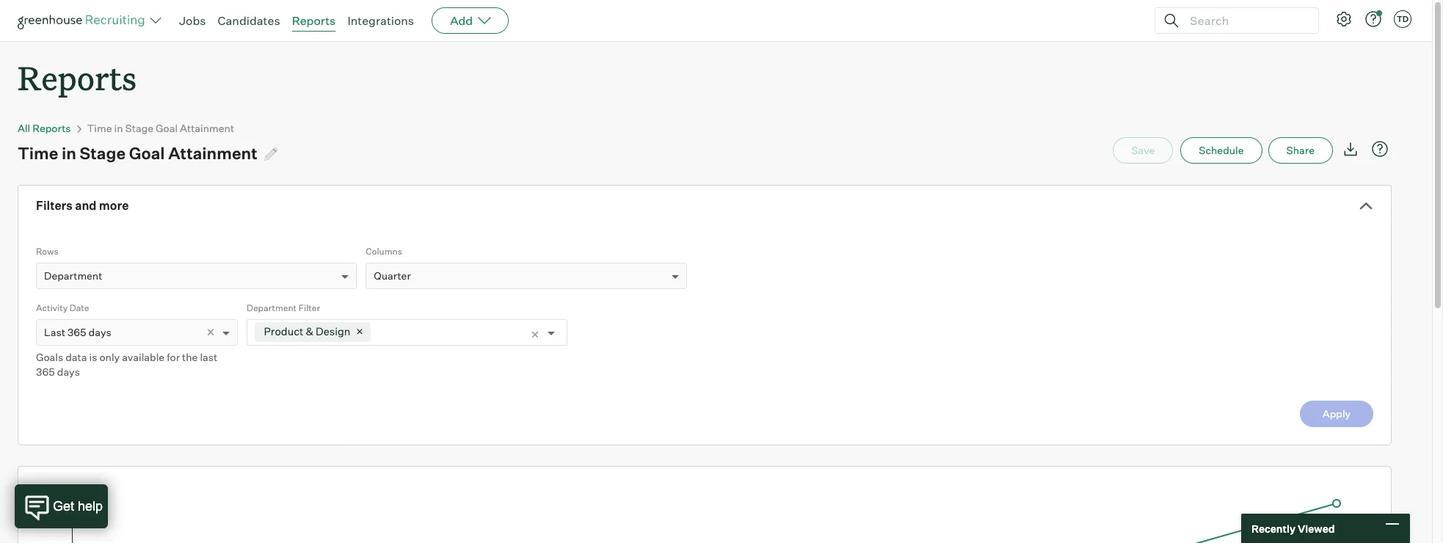 Task type: locate. For each thing, give the bounding box(es) containing it.
days down data
[[57, 366, 80, 378]]

1 vertical spatial department
[[247, 303, 297, 314]]

1 horizontal spatial days
[[89, 326, 111, 339]]

0 horizontal spatial department
[[44, 270, 102, 282]]

filters and more
[[36, 198, 129, 213]]

integrations link
[[348, 13, 414, 28]]

1 vertical spatial time in stage goal attainment
[[18, 143, 258, 163]]

schedule
[[1199, 144, 1244, 157]]

days up is
[[89, 326, 111, 339]]

product & design
[[264, 325, 350, 338]]

and
[[75, 198, 97, 213]]

date
[[70, 303, 89, 314]]

0 vertical spatial in
[[114, 122, 123, 134]]

columns
[[366, 246, 402, 257]]

clear all image
[[530, 330, 541, 340]]

attainment
[[180, 122, 234, 134], [168, 143, 258, 163]]

0 horizontal spatial in
[[62, 143, 76, 163]]

reports down "greenhouse recruiting" image
[[18, 56, 137, 99]]

jobs
[[179, 13, 206, 28]]

time in stage goal attainment link
[[87, 122, 234, 134]]

faq image
[[1372, 140, 1389, 158]]

in
[[114, 122, 123, 134], [62, 143, 76, 163]]

1 vertical spatial time
[[18, 143, 58, 163]]

0 vertical spatial 365
[[67, 326, 86, 339]]

goals
[[36, 351, 63, 364]]

greenhouse recruiting image
[[18, 12, 150, 29]]

days
[[89, 326, 111, 339], [57, 366, 80, 378]]

1 horizontal spatial 365
[[67, 326, 86, 339]]

all reports link
[[18, 122, 71, 134]]

share
[[1287, 144, 1315, 157]]

recently
[[1252, 522, 1296, 535]]

0 vertical spatial time in stage goal attainment
[[87, 122, 234, 134]]

1 horizontal spatial in
[[114, 122, 123, 134]]

time in stage goal attainment
[[87, 122, 234, 134], [18, 143, 258, 163]]

reports right candidates
[[292, 13, 336, 28]]

td
[[1397, 14, 1409, 24]]

1 vertical spatial attainment
[[168, 143, 258, 163]]

365
[[67, 326, 86, 339], [36, 366, 55, 378]]

time down all reports link
[[18, 143, 58, 163]]

quarter option
[[374, 270, 411, 282]]

td button
[[1391, 7, 1415, 31]]

1 vertical spatial in
[[62, 143, 76, 163]]

more
[[99, 198, 129, 213]]

1 vertical spatial 365
[[36, 366, 55, 378]]

0 vertical spatial time
[[87, 122, 112, 134]]

1 vertical spatial days
[[57, 366, 80, 378]]

0 horizontal spatial days
[[57, 366, 80, 378]]

jobs link
[[179, 13, 206, 28]]

department filter
[[247, 303, 320, 314]]

0 vertical spatial days
[[89, 326, 111, 339]]

time right all reports link
[[87, 122, 112, 134]]

viewed
[[1298, 522, 1335, 535]]

0 vertical spatial attainment
[[180, 122, 234, 134]]

reports
[[292, 13, 336, 28], [18, 56, 137, 99], [33, 122, 71, 134]]

goals data is only available for the last 365 days
[[36, 351, 217, 378]]

Search text field
[[1186, 10, 1305, 31]]

integrations
[[348, 13, 414, 28]]

department option
[[44, 270, 102, 282]]

365 down the goals
[[36, 366, 55, 378]]

candidates
[[218, 13, 280, 28]]

reports right all
[[33, 122, 71, 134]]

department up date
[[44, 270, 102, 282]]

for
[[167, 351, 180, 364]]

stage
[[125, 122, 153, 134], [80, 143, 126, 163]]

activity
[[36, 303, 68, 314]]

last 365 days
[[44, 326, 111, 339]]

1 vertical spatial goal
[[129, 143, 165, 163]]

department
[[44, 270, 102, 282], [247, 303, 297, 314]]

0 vertical spatial department
[[44, 270, 102, 282]]

goal
[[156, 122, 178, 134], [129, 143, 165, 163]]

1 horizontal spatial time
[[87, 122, 112, 134]]

time
[[87, 122, 112, 134], [18, 143, 58, 163]]

share button
[[1268, 137, 1333, 164]]

department up product
[[247, 303, 297, 314]]

1 horizontal spatial department
[[247, 303, 297, 314]]

365 right 'last'
[[67, 326, 86, 339]]

0 horizontal spatial 365
[[36, 366, 55, 378]]



Task type: vqa. For each thing, say whether or not it's contained in the screenshot.
1 the 1
no



Task type: describe. For each thing, give the bounding box(es) containing it.
recently viewed
[[1252, 522, 1335, 535]]

configure image
[[1336, 10, 1353, 28]]

save and schedule this report to revisit it! element
[[1113, 137, 1181, 164]]

only
[[99, 351, 120, 364]]

all reports
[[18, 122, 71, 134]]

department for department
[[44, 270, 102, 282]]

&
[[306, 325, 313, 338]]

schedule button
[[1181, 137, 1263, 164]]

is
[[89, 351, 97, 364]]

td button
[[1394, 10, 1412, 28]]

×
[[206, 324, 215, 340]]

reports link
[[292, 13, 336, 28]]

add
[[450, 13, 473, 28]]

last 365 days option
[[44, 326, 111, 339]]

0 vertical spatial reports
[[292, 13, 336, 28]]

0 vertical spatial stage
[[125, 122, 153, 134]]

department for department filter
[[247, 303, 297, 314]]

design
[[316, 325, 350, 338]]

1 vertical spatial stage
[[80, 143, 126, 163]]

365 inside goals data is only available for the last 365 days
[[36, 366, 55, 378]]

filters
[[36, 198, 73, 213]]

candidates link
[[218, 13, 280, 28]]

days inside goals data is only available for the last 365 days
[[57, 366, 80, 378]]

quarter
[[374, 270, 411, 282]]

last
[[200, 351, 217, 364]]

available
[[122, 351, 165, 364]]

0 vertical spatial goal
[[156, 122, 178, 134]]

add button
[[432, 7, 509, 34]]

last
[[44, 326, 65, 339]]

clear all element
[[527, 320, 548, 345]]

filter
[[299, 303, 320, 314]]

1 vertical spatial reports
[[18, 56, 137, 99]]

data
[[66, 351, 87, 364]]

xychart image
[[36, 467, 1374, 543]]

all
[[18, 122, 30, 134]]

activity date
[[36, 303, 89, 314]]

download image
[[1342, 140, 1360, 158]]

product
[[264, 325, 303, 338]]

2 vertical spatial reports
[[33, 122, 71, 134]]

rows
[[36, 246, 58, 257]]

0 horizontal spatial time
[[18, 143, 58, 163]]

the
[[182, 351, 198, 364]]



